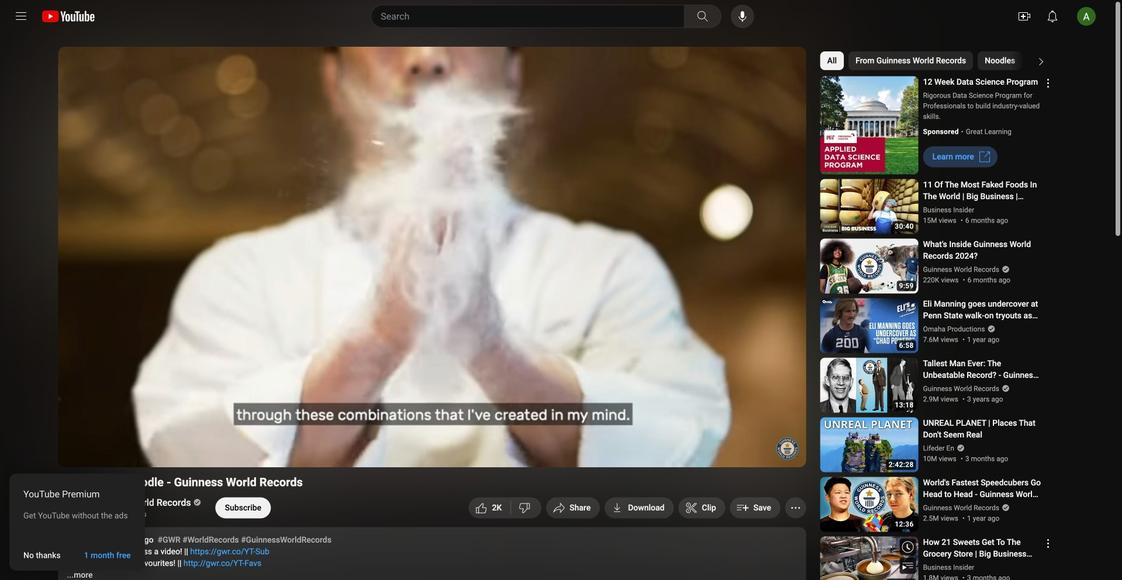 Task type: locate. For each thing, give the bounding box(es) containing it.
1 horizontal spatial verified image
[[1000, 265, 1010, 274]]

verified image down what's inside guinness world records 2024? by guinness world records 220,048 views 6 months ago 9 minutes, 59 seconds element at the top right of page
[[1000, 265, 1010, 274]]

verified image up 11.9 million subscribers "element" in the bottom of the page
[[191, 499, 202, 507]]

verified image
[[985, 325, 996, 333], [1000, 385, 1010, 393], [955, 444, 965, 453], [1000, 504, 1010, 512]]

youtube video player element
[[58, 47, 807, 468]]

13 minutes, 18 seconds element
[[895, 402, 914, 409]]

tab list
[[821, 47, 1123, 75]]

unreal planet | places that don't seem real by lifeder en 10,858,949 views 3 months ago 2 hours, 42 minutes element
[[923, 418, 1042, 441]]

None text field
[[225, 503, 262, 513], [84, 551, 131, 561], [225, 503, 262, 513], [84, 551, 131, 561]]

verified image for tallest man ever: the unbeatable record? - guinness world records by guinness world records 2,944,297 views 3 years ago 13 minutes, 18 seconds element
[[1000, 385, 1010, 393]]

9 minutes, 59 seconds element
[[899, 283, 914, 290]]

None text field
[[933, 152, 975, 162], [628, 503, 665, 513], [23, 551, 61, 561], [933, 152, 975, 162], [628, 503, 665, 513], [23, 551, 61, 561]]

what's inside guinness world records 2024? by guinness world records 220,048 views 6 months ago 9 minutes, 59 seconds element
[[923, 239, 1042, 262]]

verified image down unreal planet | places that don't seem real by lifeder en 10,858,949 views 3 months ago 2 hours, 42 minutes element
[[955, 444, 965, 453]]

eli manning goes undercover at penn state walk-on tryouts as "chad powers" by omaha productions 7,657,272 views 1 year ago 6 minutes, 58 seconds element
[[923, 298, 1042, 322]]

0 vertical spatial verified image
[[1000, 265, 1010, 274]]

seek slider slider
[[65, 431, 800, 440]]

verified image down tallest man ever: the unbeatable record? - guinness world records by guinness world records 2,944,297 views 3 years ago 13 minutes, 18 seconds element
[[1000, 385, 1010, 393]]

0 horizontal spatial verified image
[[191, 499, 202, 507]]

verified image down eli manning goes undercover at penn state walk-on tryouts as "chad powers" by omaha productions 7,657,272 views 1 year ago 6 minutes, 58 seconds element
[[985, 325, 996, 333]]

verified image
[[1000, 265, 1010, 274], [191, 499, 202, 507]]

how 21 sweets get to the grocery store | big business marathon | business insider by business insider 1,864,471 views 3 months ago 2 hours, 44 minutes element
[[923, 537, 1042, 560]]

11 of the most faked foods in the world | big business | insider business by business insider 15,030,241 views 6 months ago 30 minutes element
[[923, 179, 1042, 203]]

1 vertical spatial verified image
[[191, 499, 202, 507]]

verified image for eli manning goes undercover at penn state walk-on tryouts as "chad powers" by omaha productions 7,657,272 views 1 year ago 6 minutes, 58 seconds element
[[985, 325, 996, 333]]

verified image down world's fastest speedcubers go head to head - guinness world records by guinness world records 2,547,897 views 1 year ago 12 minutes, 36 seconds "element"
[[1000, 504, 1010, 512]]

None search field
[[350, 5, 724, 28]]



Task type: describe. For each thing, give the bounding box(es) containing it.
30 minutes, 40 seconds element
[[895, 223, 914, 230]]

world's fastest speedcubers go head to head - guinness world records by guinness world records 2,547,897 views 1 year ago 12 minutes, 36 seconds element
[[923, 477, 1042, 501]]

autoplay is on image
[[632, 450, 653, 458]]

verified image for unreal planet | places that don't seem real by lifeder en 10,858,949 views 3 months ago 2 hours, 42 minutes element
[[955, 444, 965, 453]]

Search text field
[[381, 9, 682, 24]]

sponsored image
[[923, 127, 966, 137]]

avatar image image
[[1078, 7, 1096, 26]]

12 minutes, 36 seconds element
[[895, 521, 914, 528]]

6 minutes, 58 seconds element
[[899, 342, 914, 349]]

2 hours, 42 minutes, 28 seconds element
[[889, 462, 914, 469]]

11.9 million subscribers element
[[89, 509, 199, 520]]

verified image for world's fastest speedcubers go head to head - guinness world records by guinness world records 2,547,897 views 1 year ago 12 minutes, 36 seconds "element"
[[1000, 504, 1010, 512]]

tallest man ever: the unbeatable record? - guinness world records by guinness world records 2,944,297 views 3 years ago 13 minutes, 18 seconds element
[[923, 358, 1042, 382]]



Task type: vqa. For each thing, say whether or not it's contained in the screenshot.
11.9 million subscribers element
yes



